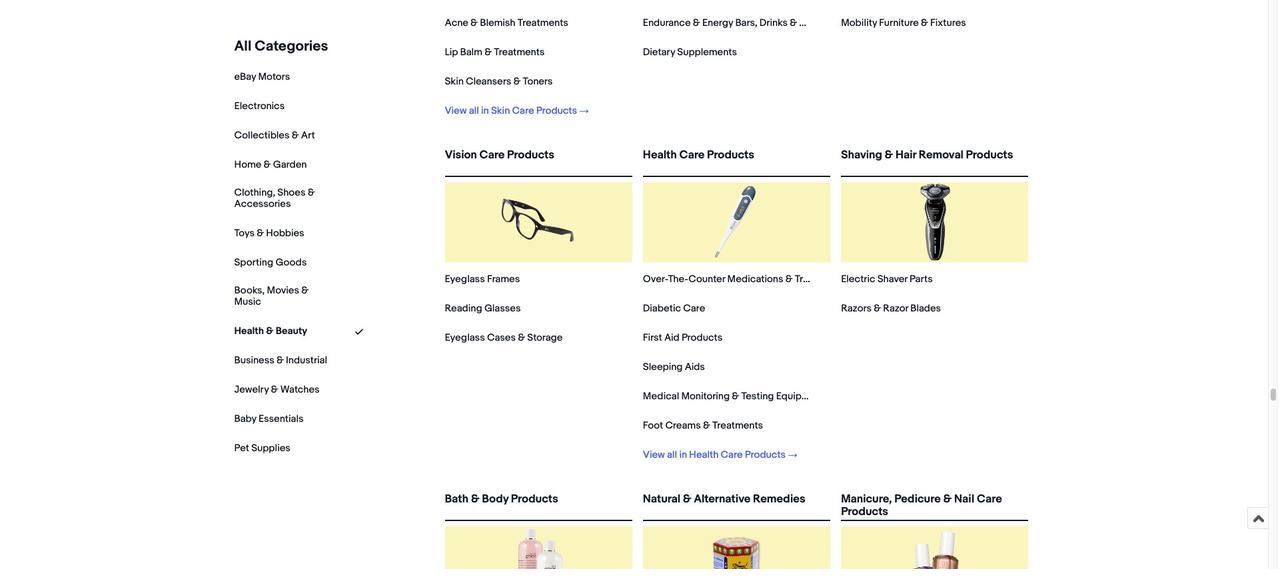 Task type: vqa. For each thing, say whether or not it's contained in the screenshot.
top View
yes



Task type: describe. For each thing, give the bounding box(es) containing it.
skin cleansers & toners
[[445, 75, 553, 88]]

remedies
[[753, 493, 806, 507]]

eyeglass for eyeglass frames
[[445, 273, 485, 286]]

over-the-counter medications & treatments
[[643, 273, 846, 286]]

mobility furniture & fixtures link
[[841, 17, 966, 29]]

business
[[234, 354, 274, 367]]

products inside 'link'
[[966, 149, 1013, 162]]

view all in skin care products link
[[445, 105, 589, 117]]

manicure, pedicure & nail care products
[[841, 493, 1002, 519]]

collectibles & art link
[[234, 129, 315, 142]]

razors & razor blades link
[[841, 303, 941, 315]]

parts
[[910, 273, 933, 286]]

over-
[[643, 273, 668, 286]]

counter
[[689, 273, 725, 286]]

collectibles
[[234, 129, 290, 142]]

creams
[[666, 420, 701, 433]]

view for view all in health care products
[[643, 449, 665, 462]]

acne & blemish treatments
[[445, 17, 568, 29]]

supplements
[[677, 46, 737, 59]]

essentials
[[259, 413, 304, 426]]

view for view all in skin care products
[[445, 105, 467, 117]]

foot
[[643, 420, 663, 433]]

razors
[[841, 303, 872, 315]]

& right acne
[[471, 17, 478, 29]]

accessories
[[234, 198, 291, 211]]

baby essentials
[[234, 413, 304, 426]]

pet supplies
[[234, 442, 291, 455]]

mobility
[[841, 17, 877, 29]]

reading
[[445, 303, 482, 315]]

garden
[[273, 159, 307, 171]]

all
[[234, 38, 252, 55]]

sleeping aids
[[643, 361, 705, 374]]

diabetic
[[643, 303, 681, 315]]

toners
[[523, 75, 553, 88]]

& right creams
[[703, 420, 710, 433]]

pills
[[799, 17, 818, 29]]

jewelry & watches
[[234, 384, 320, 396]]

motors
[[258, 71, 290, 83]]

eyeglass frames link
[[445, 273, 520, 286]]

pedicure
[[895, 493, 941, 507]]

alternative
[[694, 493, 751, 507]]

acne
[[445, 17, 469, 29]]

sporting goods
[[234, 257, 307, 269]]

& left fixtures
[[921, 17, 928, 29]]

shoes
[[278, 187, 306, 199]]

shaving & hair removal products image
[[895, 183, 975, 263]]

business & industrial link
[[234, 354, 327, 367]]

bath & body products image
[[499, 527, 579, 570]]

medical monitoring & testing equipment link
[[643, 391, 825, 403]]

the-
[[668, 273, 689, 286]]

supplies
[[251, 442, 291, 455]]

electronics
[[234, 100, 285, 113]]

electric
[[841, 273, 876, 286]]

view all in health care products
[[643, 449, 786, 462]]

collectibles & art
[[234, 129, 315, 142]]

& right cases
[[518, 332, 525, 345]]

skin cleansers & toners link
[[445, 75, 553, 88]]

view all in skin care products
[[445, 105, 577, 117]]

natural
[[643, 493, 681, 507]]

reading glasses
[[445, 303, 521, 315]]

categories
[[255, 38, 328, 55]]

& right toys
[[257, 227, 264, 240]]

books, movies & music link
[[234, 285, 328, 308]]

cases
[[487, 332, 516, 345]]

vision care products link
[[445, 149, 632, 173]]

& inside 'link'
[[885, 149, 894, 162]]

natural & alternative remedies link
[[643, 493, 831, 518]]

& inside books, movies & music
[[301, 285, 309, 297]]

sporting
[[234, 257, 273, 269]]

& right the bath
[[471, 493, 480, 507]]

in for health
[[680, 449, 687, 462]]

& left razor
[[874, 303, 881, 315]]

eyeglass frames
[[445, 273, 520, 286]]

& left the testing
[[732, 391, 739, 403]]

manicure, pedicure & nail care products image
[[895, 527, 975, 570]]

mobility furniture & fixtures
[[841, 17, 966, 29]]

first aid products
[[643, 332, 723, 345]]

music
[[234, 296, 261, 308]]

endurance
[[643, 17, 691, 29]]

watches
[[280, 384, 320, 396]]

treatments for foot creams & treatments
[[713, 420, 763, 433]]

lip
[[445, 46, 458, 59]]

balm
[[460, 46, 483, 59]]

& right business
[[277, 354, 284, 367]]

sleeping aids link
[[643, 361, 705, 374]]



Task type: locate. For each thing, give the bounding box(es) containing it.
books,
[[234, 285, 265, 297]]

fixtures
[[931, 17, 966, 29]]

foot creams & treatments link
[[643, 420, 763, 433]]

eyeglass cases & storage link
[[445, 332, 563, 345]]

shaving & hair removal products
[[841, 149, 1013, 162]]

care inside manicure, pedicure & nail care products
[[977, 493, 1002, 507]]

treatments for acne & blemish treatments
[[518, 17, 568, 29]]

2 eyeglass from the top
[[445, 332, 485, 345]]

endurance & energy bars, drinks & pills
[[643, 17, 818, 29]]

& inside clothing, shoes & accessories
[[308, 187, 315, 199]]

& right balm
[[485, 46, 492, 59]]

& right home
[[264, 159, 271, 171]]

industrial
[[286, 354, 327, 367]]

glasses
[[485, 303, 521, 315]]

0 vertical spatial all
[[469, 105, 479, 117]]

all for skin
[[469, 105, 479, 117]]

& left toners
[[514, 75, 521, 88]]

medications
[[728, 273, 784, 286]]

ebay motors link
[[234, 71, 290, 83]]

blemish
[[480, 17, 516, 29]]

& inside manicure, pedicure & nail care products
[[944, 493, 952, 507]]

skin down skin cleansers & toners link
[[491, 105, 510, 117]]

0 horizontal spatial all
[[469, 105, 479, 117]]

1 horizontal spatial health
[[643, 149, 677, 162]]

aid
[[665, 332, 680, 345]]

drinks
[[760, 17, 788, 29]]

0 horizontal spatial view
[[445, 105, 467, 117]]

0 vertical spatial skin
[[445, 75, 464, 88]]

& right "jewelry"
[[271, 384, 278, 396]]

toys
[[234, 227, 255, 240]]

acne & blemish treatments link
[[445, 17, 568, 29]]

home
[[234, 159, 262, 171]]

0 vertical spatial health
[[643, 149, 677, 162]]

books, movies & music
[[234, 285, 309, 308]]

1 vertical spatial skin
[[491, 105, 510, 117]]

products inside manicure, pedicure & nail care products
[[841, 506, 889, 519]]

eyeglass
[[445, 273, 485, 286], [445, 332, 485, 345]]

treatments down medical monitoring & testing equipment on the bottom right of the page
[[713, 420, 763, 433]]

treatments for lip balm & treatments
[[494, 46, 545, 59]]

diabetic care link
[[643, 303, 705, 315]]

all down cleansers
[[469, 105, 479, 117]]

& left beauty
[[266, 325, 274, 338]]

reading glasses link
[[445, 303, 521, 315]]

aids
[[685, 361, 705, 374]]

1 horizontal spatial skin
[[491, 105, 510, 117]]

ebay
[[234, 71, 256, 83]]

1 eyeglass from the top
[[445, 273, 485, 286]]

shaving
[[841, 149, 882, 162]]

1 vertical spatial eyeglass
[[445, 332, 485, 345]]

2 horizontal spatial health
[[689, 449, 719, 462]]

blades
[[911, 303, 941, 315]]

& right movies
[[301, 285, 309, 297]]

health for health & beauty
[[234, 325, 264, 338]]

electric shaver parts link
[[841, 273, 933, 286]]

natural & alternative remedies
[[643, 493, 806, 507]]

jewelry
[[234, 384, 269, 396]]

health & beauty
[[234, 325, 307, 338]]

1 vertical spatial all
[[667, 449, 677, 462]]

first
[[643, 332, 662, 345]]

treatments
[[518, 17, 568, 29], [494, 46, 545, 59], [795, 273, 846, 286], [713, 420, 763, 433]]

manicure, pedicure & nail care products link
[[841, 493, 1029, 519]]

health care products image
[[697, 183, 777, 263]]

skin down lip
[[445, 75, 464, 88]]

electric shaver parts
[[841, 273, 933, 286]]

cleansers
[[466, 75, 511, 88]]

view down foot
[[643, 449, 665, 462]]

vision care products image
[[499, 183, 579, 263]]

natural & alternative remedies image
[[697, 527, 777, 570]]

in down creams
[[680, 449, 687, 462]]

1 horizontal spatial view
[[643, 449, 665, 462]]

treatments up razors
[[795, 273, 846, 286]]

all
[[469, 105, 479, 117], [667, 449, 677, 462]]

0 vertical spatial view
[[445, 105, 467, 117]]

eyeglass down 'reading'
[[445, 332, 485, 345]]

& left energy
[[693, 17, 700, 29]]

razors & razor blades
[[841, 303, 941, 315]]

frames
[[487, 273, 520, 286]]

storage
[[528, 332, 563, 345]]

pet supplies link
[[234, 442, 291, 455]]

& left hair
[[885, 149, 894, 162]]

first aid products link
[[643, 332, 723, 345]]

clothing, shoes & accessories
[[234, 187, 315, 211]]

all for health
[[667, 449, 677, 462]]

& left nail
[[944, 493, 952, 507]]

& left "art"
[[292, 129, 299, 142]]

view all in health care products link
[[643, 449, 797, 462]]

health for health care products
[[643, 149, 677, 162]]

hair
[[896, 149, 917, 162]]

0 horizontal spatial skin
[[445, 75, 464, 88]]

razor
[[883, 303, 909, 315]]

1 vertical spatial health
[[234, 325, 264, 338]]

& right natural
[[683, 493, 692, 507]]

0 vertical spatial eyeglass
[[445, 273, 485, 286]]

toys & hobbies
[[234, 227, 304, 240]]

treatments down acne & blemish treatments link
[[494, 46, 545, 59]]

electronics link
[[234, 100, 285, 113]]

0 horizontal spatial in
[[481, 105, 489, 117]]

equipment
[[776, 391, 825, 403]]

endurance & energy bars, drinks & pills link
[[643, 17, 818, 29]]

health care products link
[[643, 149, 831, 173]]

treatments right the blemish
[[518, 17, 568, 29]]

& right medications
[[786, 273, 793, 286]]

0 vertical spatial in
[[481, 105, 489, 117]]

eyeglass up 'reading'
[[445, 273, 485, 286]]

in down cleansers
[[481, 105, 489, 117]]

vision care products
[[445, 149, 554, 162]]

removal
[[919, 149, 964, 162]]

2 vertical spatial health
[[689, 449, 719, 462]]

furniture
[[879, 17, 919, 29]]

goods
[[276, 257, 307, 269]]

over-the-counter medications & treatments link
[[643, 273, 846, 286]]

testing
[[742, 391, 774, 403]]

jewelry & watches link
[[234, 384, 320, 396]]

eyeglass for eyeglass cases & storage
[[445, 332, 485, 345]]

vision
[[445, 149, 477, 162]]

art
[[301, 129, 315, 142]]

baby essentials link
[[234, 413, 304, 426]]

1 horizontal spatial all
[[667, 449, 677, 462]]

eyeglass cases & storage
[[445, 332, 563, 345]]

lip balm & treatments
[[445, 46, 545, 59]]

1 horizontal spatial in
[[680, 449, 687, 462]]

foot creams & treatments
[[643, 420, 763, 433]]

ebay motors
[[234, 71, 290, 83]]

1 vertical spatial in
[[680, 449, 687, 462]]

dietary supplements link
[[643, 46, 737, 59]]

movies
[[267, 285, 299, 297]]

all categories
[[234, 38, 328, 55]]

& left pills
[[790, 17, 797, 29]]

bars,
[[736, 17, 758, 29]]

home & garden
[[234, 159, 307, 171]]

products
[[536, 105, 577, 117], [507, 149, 554, 162], [707, 149, 754, 162], [966, 149, 1013, 162], [682, 332, 723, 345], [745, 449, 786, 462], [511, 493, 558, 507], [841, 506, 889, 519]]

view down cleansers
[[445, 105, 467, 117]]

health
[[643, 149, 677, 162], [234, 325, 264, 338], [689, 449, 719, 462]]

& right the "shoes"
[[308, 187, 315, 199]]

sleeping
[[643, 361, 683, 374]]

nail
[[955, 493, 975, 507]]

lip balm & treatments link
[[445, 46, 545, 59]]

1 vertical spatial view
[[643, 449, 665, 462]]

all down creams
[[667, 449, 677, 462]]

in for skin
[[481, 105, 489, 117]]

shaver
[[878, 273, 908, 286]]

sporting goods link
[[234, 257, 307, 269]]

body
[[482, 493, 509, 507]]

0 horizontal spatial health
[[234, 325, 264, 338]]



